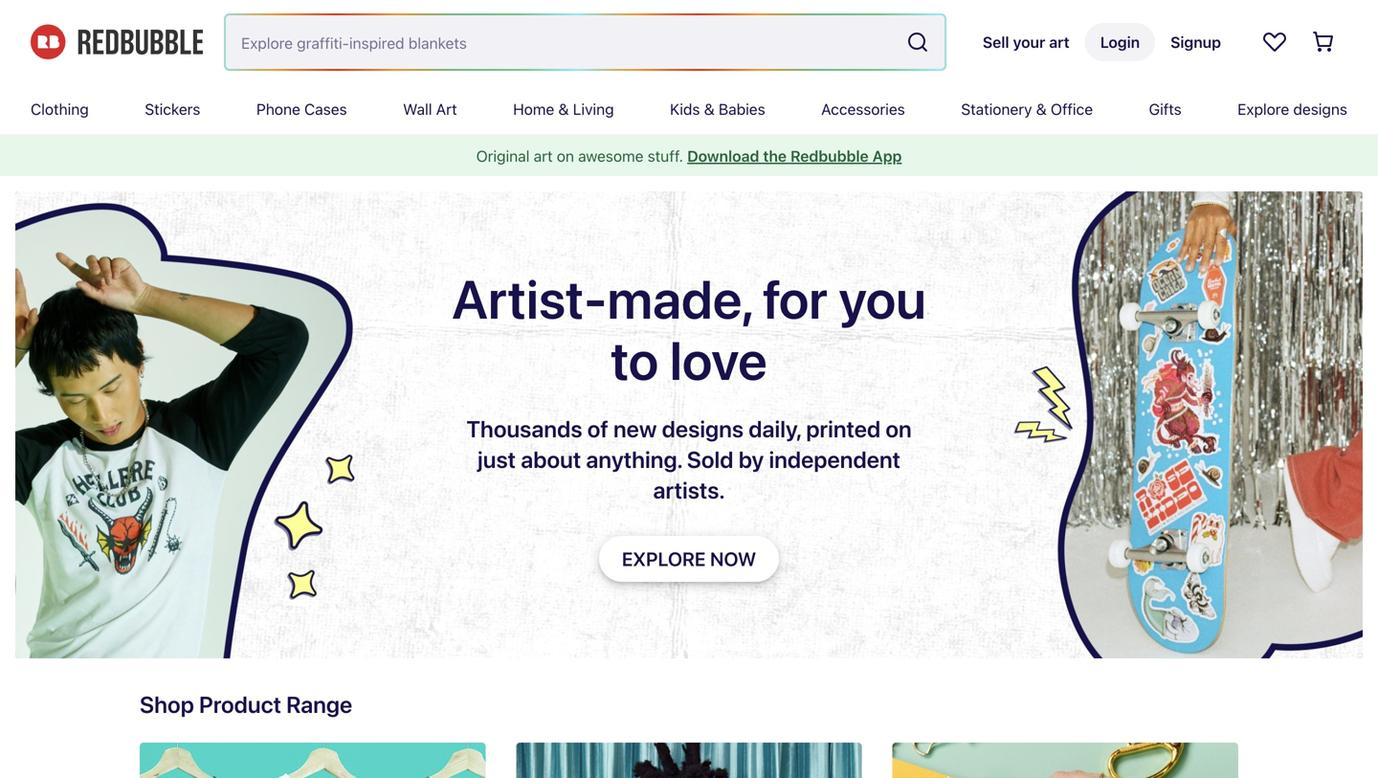 Task type: vqa. For each thing, say whether or not it's contained in the screenshot.
Artist-made, for you to love
yes



Task type: describe. For each thing, give the bounding box(es) containing it.
stickers link
[[145, 84, 200, 134]]

app
[[872, 147, 902, 165]]

for
[[763, 267, 828, 330]]

clothing
[[31, 100, 89, 118]]

phone
[[256, 100, 300, 118]]

by
[[738, 446, 764, 473]]

menu bar containing clothing
[[31, 84, 1347, 134]]

product
[[199, 691, 281, 718]]

made,
[[607, 267, 752, 330]]

artist-made, for you to love
[[452, 267, 926, 391]]

stationery & office
[[961, 100, 1093, 118]]

stationery & office link
[[961, 84, 1093, 134]]

home & living
[[513, 100, 614, 118]]

home
[[513, 100, 554, 118]]

on inside 'thousands of new designs daily, printed on just about anything. sold by independent artists.'
[[885, 415, 912, 442]]

home & living link
[[513, 84, 614, 134]]

thousands of new designs daily, printed on just about anything. sold by independent artists.
[[466, 415, 912, 503]]

& for home
[[558, 100, 569, 118]]

explore designs
[[1238, 100, 1347, 118]]

shop t-shirts image
[[140, 743, 485, 778]]

accessories
[[821, 100, 905, 118]]

wall art
[[403, 100, 457, 118]]

redbubble logo image
[[31, 25, 203, 60]]

the
[[763, 147, 787, 165]]

download
[[687, 147, 759, 165]]

shop posters image
[[516, 743, 862, 778]]

download the redbubble app link
[[687, 147, 902, 165]]

living
[[573, 100, 614, 118]]

phone cases link
[[256, 84, 347, 134]]

redbubble
[[790, 147, 869, 165]]

& for kids
[[704, 100, 715, 118]]

babies
[[719, 100, 765, 118]]

gifts
[[1149, 100, 1182, 118]]

0 horizontal spatial on
[[557, 147, 574, 165]]

just
[[478, 446, 516, 473]]

to
[[611, 328, 659, 391]]

stuff.
[[648, 147, 683, 165]]

explore
[[1238, 100, 1289, 118]]

art
[[534, 147, 553, 165]]

original art on awesome stuff. download the redbubble app
[[476, 147, 902, 165]]

1 horizontal spatial designs
[[1293, 100, 1347, 118]]

cases
[[304, 100, 347, 118]]

accessories link
[[821, 84, 905, 134]]

about
[[521, 446, 581, 473]]

of
[[587, 415, 608, 442]]



Task type: locate. For each thing, give the bounding box(es) containing it.
& for stationery
[[1036, 100, 1047, 118]]

artists.
[[653, 477, 725, 503]]

1 vertical spatial designs
[[662, 415, 744, 442]]

stickers
[[145, 100, 200, 118]]

1 & from the left
[[558, 100, 569, 118]]

thousands
[[466, 415, 582, 442]]

explore designs link
[[1238, 84, 1347, 134]]

love
[[670, 328, 767, 391]]

&
[[558, 100, 569, 118], [704, 100, 715, 118], [1036, 100, 1047, 118]]

anything.
[[586, 446, 682, 473]]

shop product range
[[140, 691, 352, 718]]

original
[[476, 147, 530, 165]]

awesome
[[578, 147, 644, 165]]

designs right explore
[[1293, 100, 1347, 118]]

& left living
[[558, 100, 569, 118]]

Search term search field
[[226, 15, 898, 69]]

new
[[613, 415, 657, 442]]

office
[[1051, 100, 1093, 118]]

gifts link
[[1149, 84, 1182, 134]]

3 & from the left
[[1036, 100, 1047, 118]]

range
[[286, 691, 352, 718]]

on
[[557, 147, 574, 165], [885, 415, 912, 442]]

daily,
[[749, 415, 801, 442]]

None field
[[226, 15, 944, 69]]

you
[[839, 267, 926, 330]]

1 horizontal spatial &
[[704, 100, 715, 118]]

0 horizontal spatial &
[[558, 100, 569, 118]]

1 horizontal spatial on
[[885, 415, 912, 442]]

artist-
[[452, 267, 607, 330]]

sold
[[687, 446, 734, 473]]

0 horizontal spatial designs
[[662, 415, 744, 442]]

independent
[[769, 446, 900, 473]]

kids
[[670, 100, 700, 118]]

kids & babies
[[670, 100, 765, 118]]

2 horizontal spatial &
[[1036, 100, 1047, 118]]

stationery
[[961, 100, 1032, 118]]

on right printed
[[885, 415, 912, 442]]

wall art link
[[403, 84, 457, 134]]

art
[[436, 100, 457, 118]]

& left office
[[1036, 100, 1047, 118]]

on right art
[[557, 147, 574, 165]]

designs
[[1293, 100, 1347, 118], [662, 415, 744, 442]]

2 & from the left
[[704, 100, 715, 118]]

kids & babies link
[[670, 84, 765, 134]]

0 vertical spatial designs
[[1293, 100, 1347, 118]]

printed
[[806, 415, 881, 442]]

clothing link
[[31, 84, 89, 134]]

menu bar
[[31, 84, 1347, 134]]

shop stickers image
[[893, 743, 1238, 778]]

designs inside 'thousands of new designs daily, printed on just about anything. sold by independent artists.'
[[662, 415, 744, 442]]

1 vertical spatial on
[[885, 415, 912, 442]]

wall
[[403, 100, 432, 118]]

& right kids
[[704, 100, 715, 118]]

designs up sold
[[662, 415, 744, 442]]

0 vertical spatial on
[[557, 147, 574, 165]]

phone cases
[[256, 100, 347, 118]]

shop
[[140, 691, 194, 718]]



